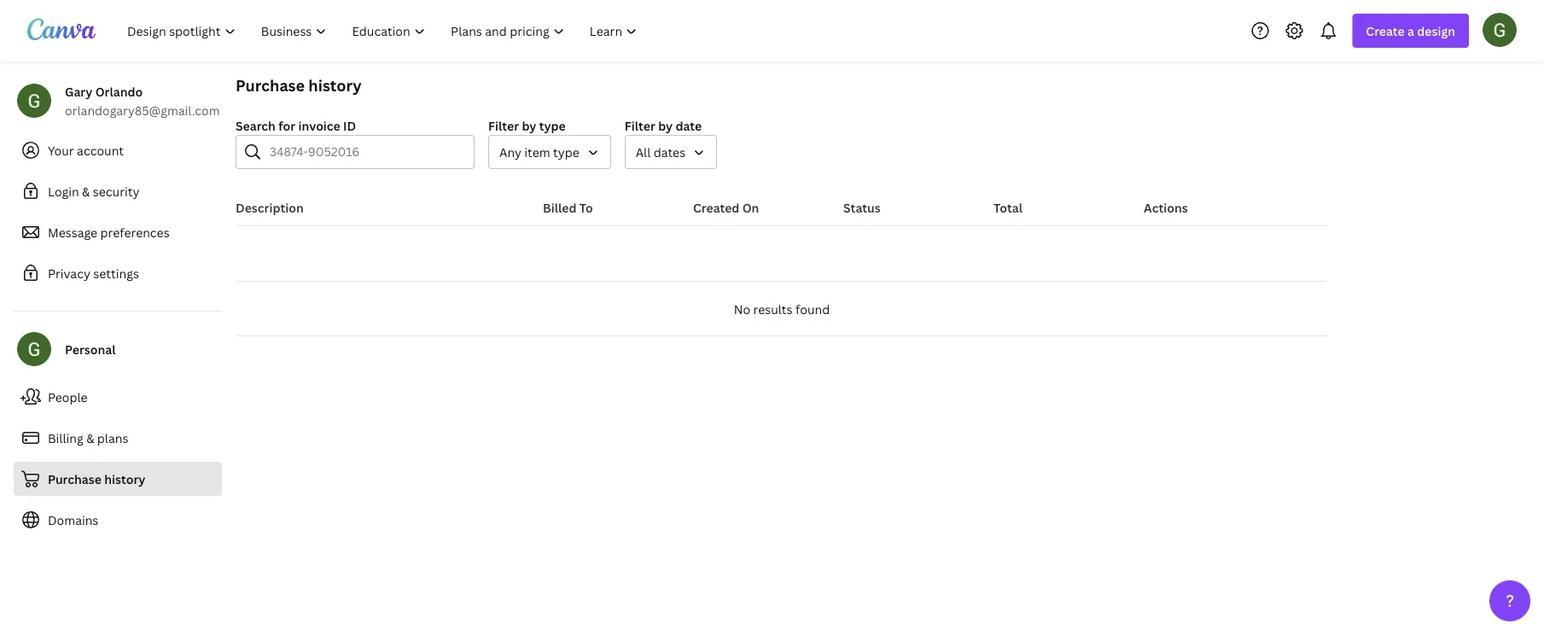 Task type: vqa. For each thing, say whether or not it's contained in the screenshot.
group corresponding to Video
no



Task type: locate. For each thing, give the bounding box(es) containing it.
personal
[[65, 341, 116, 357]]

domains link
[[14, 503, 222, 537]]

history down billing & plans link
[[104, 471, 145, 487]]

by
[[522, 117, 536, 134], [658, 117, 673, 134]]

0 horizontal spatial by
[[522, 117, 536, 134]]

plans
[[97, 430, 128, 446]]

search for invoice id
[[236, 117, 356, 134]]

history
[[309, 75, 362, 96], [104, 471, 145, 487]]

your account link
[[14, 133, 222, 167]]

history up id
[[309, 75, 362, 96]]

your
[[48, 142, 74, 158]]

All dates button
[[625, 135, 717, 169]]

0 horizontal spatial purchase history
[[48, 471, 145, 487]]

design
[[1418, 23, 1456, 39]]

1 horizontal spatial history
[[309, 75, 362, 96]]

& right login at the top of page
[[82, 183, 90, 199]]

type up any item type button
[[539, 117, 566, 134]]

filter
[[488, 117, 519, 134], [625, 117, 656, 134]]

billing & plans
[[48, 430, 128, 446]]

billed to
[[543, 199, 593, 216]]

type inside button
[[553, 144, 580, 160]]

privacy settings link
[[14, 256, 222, 290]]

1 vertical spatial &
[[86, 430, 94, 446]]

0 horizontal spatial filter
[[488, 117, 519, 134]]

purchase history up search for invoice id
[[236, 75, 362, 96]]

type right 'item'
[[553, 144, 580, 160]]

description
[[236, 199, 304, 216]]

2 filter from the left
[[625, 117, 656, 134]]

purchase up "search"
[[236, 75, 305, 96]]

item
[[525, 144, 550, 160]]

search
[[236, 117, 276, 134]]

filter up all
[[625, 117, 656, 134]]

login
[[48, 183, 79, 199]]

purchase history
[[236, 75, 362, 96], [48, 471, 145, 487]]

on
[[743, 199, 759, 216]]

purchase
[[236, 75, 305, 96], [48, 471, 101, 487]]

1 vertical spatial purchase history
[[48, 471, 145, 487]]

no results found
[[734, 301, 830, 317]]

type
[[539, 117, 566, 134], [553, 144, 580, 160]]

0 vertical spatial purchase
[[236, 75, 305, 96]]

by up 'item'
[[522, 117, 536, 134]]

login & security link
[[14, 174, 222, 208]]

billing & plans link
[[14, 421, 222, 455]]

1 vertical spatial type
[[553, 144, 580, 160]]

account
[[77, 142, 124, 158]]

1 by from the left
[[522, 117, 536, 134]]

gary
[[65, 83, 92, 99]]

1 horizontal spatial purchase history
[[236, 75, 362, 96]]

1 horizontal spatial filter
[[625, 117, 656, 134]]

by for type
[[522, 117, 536, 134]]

2 by from the left
[[658, 117, 673, 134]]

1 filter from the left
[[488, 117, 519, 134]]

type for filter by type
[[539, 117, 566, 134]]

0 vertical spatial history
[[309, 75, 362, 96]]

& left plans
[[86, 430, 94, 446]]

purchase history down billing & plans
[[48, 471, 145, 487]]

found
[[796, 301, 830, 317]]

filter by date
[[625, 117, 702, 134]]

all dates
[[636, 144, 686, 160]]

0 vertical spatial type
[[539, 117, 566, 134]]

by for date
[[658, 117, 673, 134]]

by left date
[[658, 117, 673, 134]]

privacy
[[48, 265, 90, 281]]

any item type
[[499, 144, 580, 160]]

Search for invoice ID text field
[[270, 136, 464, 168]]

filter up any
[[488, 117, 519, 134]]

to
[[579, 199, 593, 216]]

0 horizontal spatial history
[[104, 471, 145, 487]]

filter for filter by type
[[488, 117, 519, 134]]

& for login
[[82, 183, 90, 199]]

1 horizontal spatial by
[[658, 117, 673, 134]]

1 vertical spatial history
[[104, 471, 145, 487]]

dates
[[654, 144, 686, 160]]

purchase up domains
[[48, 471, 101, 487]]

create
[[1366, 23, 1405, 39]]

1 vertical spatial purchase
[[48, 471, 101, 487]]

gary orlando image
[[1483, 13, 1517, 47]]

created on
[[693, 199, 759, 216]]

security
[[93, 183, 140, 199]]

results
[[754, 301, 793, 317]]

billed
[[543, 199, 577, 216]]

&
[[82, 183, 90, 199], [86, 430, 94, 446]]

0 vertical spatial &
[[82, 183, 90, 199]]

people link
[[14, 380, 222, 414]]

privacy settings
[[48, 265, 139, 281]]



Task type: describe. For each thing, give the bounding box(es) containing it.
0 vertical spatial purchase history
[[236, 75, 362, 96]]

people
[[48, 389, 88, 405]]

& for billing
[[86, 430, 94, 446]]

gary orlando orlandogary85@gmail.com
[[65, 83, 220, 118]]

id
[[343, 117, 356, 134]]

orlandogary85@gmail.com
[[65, 102, 220, 118]]

1 horizontal spatial purchase
[[236, 75, 305, 96]]

billing
[[48, 430, 83, 446]]

created
[[693, 199, 740, 216]]

domains
[[48, 512, 98, 528]]

Any item type button
[[488, 135, 611, 169]]

filter for filter by date
[[625, 117, 656, 134]]

top level navigation element
[[116, 14, 652, 48]]

create a design button
[[1353, 14, 1469, 48]]

login & security
[[48, 183, 140, 199]]

0 horizontal spatial purchase
[[48, 471, 101, 487]]

total
[[994, 199, 1023, 216]]

preferences
[[100, 224, 170, 240]]

purchase history link
[[14, 462, 222, 496]]

status
[[844, 199, 881, 216]]

orlando
[[95, 83, 143, 99]]

any
[[499, 144, 522, 160]]

settings
[[93, 265, 139, 281]]

message preferences link
[[14, 215, 222, 249]]

date
[[676, 117, 702, 134]]

invoice
[[298, 117, 340, 134]]

type for any item type
[[553, 144, 580, 160]]

message preferences
[[48, 224, 170, 240]]

create a design
[[1366, 23, 1456, 39]]

filter by type
[[488, 117, 566, 134]]

for
[[279, 117, 296, 134]]

your account
[[48, 142, 124, 158]]

actions
[[1144, 199, 1188, 216]]

a
[[1408, 23, 1415, 39]]

no
[[734, 301, 751, 317]]

all
[[636, 144, 651, 160]]

message
[[48, 224, 97, 240]]



